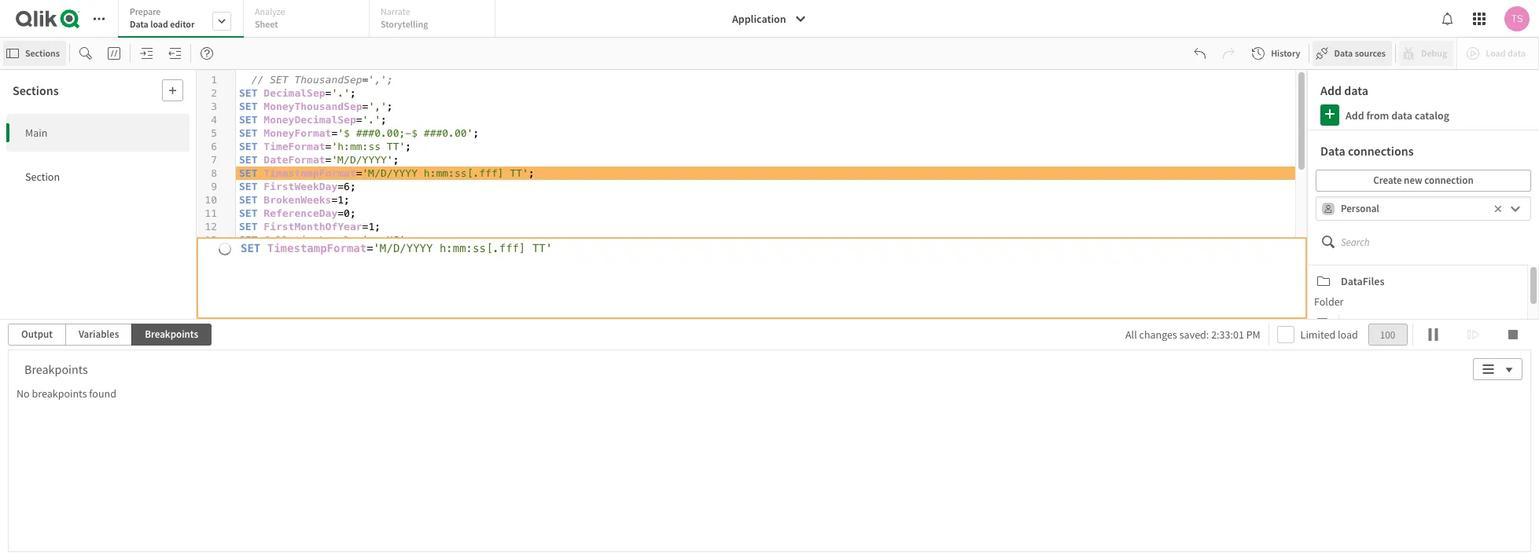 Task type: locate. For each thing, give the bounding box(es) containing it.
folder
[[1314, 295, 1344, 309]]

new
[[1404, 174, 1423, 187]]

set for set firstweekday = 6 ;
[[239, 181, 258, 193]]

help mode image
[[201, 47, 213, 60]]

all
[[1126, 328, 1137, 342]]

1 horizontal spatial load
[[1338, 328, 1358, 342]]

1 up 'en-
[[368, 221, 375, 233]]

sections
[[25, 47, 60, 59], [13, 83, 59, 98]]

data sources
[[1335, 47, 1386, 59]]

0 horizontal spatial tt'
[[387, 141, 405, 153]]

set for set timeformat = 'h:mm:ss tt' ;
[[239, 141, 258, 153]]

set collationlocale = 'en-us' ;
[[239, 234, 412, 246]]

None text field
[[1341, 196, 1491, 221]]

history button
[[1248, 41, 1305, 66]]

tt' down ###0.00;-
[[387, 141, 405, 153]]

2 vertical spatial 6
[[353, 242, 360, 255]]

output
[[21, 328, 53, 341]]

1 horizontal spatial add
[[1346, 108, 1364, 122]]

data inside button
[[1335, 47, 1353, 59]]

tt'
[[387, 141, 405, 153], [510, 168, 529, 179]]

undo image
[[1194, 47, 1207, 60]]

data inside prepare data load editor
[[130, 18, 148, 30]]

set for set moneyformat = '$ ###0.00;-$ ###0.00' ;
[[239, 127, 258, 139]]

0 vertical spatial 1
[[211, 74, 217, 86]]

comment/uncomment selected text image
[[108, 47, 120, 60]]

0 vertical spatial firstweekday
[[264, 181, 338, 193]]

3
[[211, 101, 217, 112]]

6 up 7
[[211, 141, 217, 153]]

no breakpoints found
[[17, 387, 116, 401]]

2 horizontal spatial 6
[[353, 242, 360, 255]]

breakpoints inside button
[[145, 328, 198, 341]]

$
[[412, 127, 418, 139]]

1 horizontal spatial breakpoints
[[145, 328, 198, 341]]

pause image
[[1427, 326, 1440, 345]]

collationlocale
[[264, 234, 356, 246]]

sections left search and replace icon
[[25, 47, 60, 59]]

firstweekday for set firstweekday = 6 ;
[[264, 181, 338, 193]]

sections button
[[3, 41, 66, 66]]

create new section image
[[168, 81, 177, 100]]

data for data sources
[[1335, 47, 1353, 59]]

1
[[211, 74, 217, 86], [338, 194, 344, 206], [368, 221, 375, 233]]

set referenceday = 0 ;
[[239, 208, 356, 219]]

datafiles
[[1341, 275, 1385, 289]]

7
[[211, 154, 217, 166]]

add for add from data catalog
[[1346, 108, 1364, 122]]

// set thousandsep=',';
[[251, 74, 393, 86]]

0 vertical spatial 6
[[211, 141, 217, 153]]

1 vertical spatial data
[[1335, 47, 1353, 59]]

;
[[350, 87, 356, 99], [387, 101, 393, 112], [381, 114, 387, 126], [473, 127, 479, 139], [405, 141, 412, 153], [393, 154, 399, 166], [529, 168, 535, 179], [350, 181, 356, 193], [344, 194, 350, 206], [350, 208, 356, 219], [375, 221, 381, 233], [405, 234, 412, 246]]

add left from
[[1346, 108, 1364, 122]]

firstweekday down set firstmonthofyear = 1 ;
[[267, 242, 347, 255]]

add down data sources button
[[1321, 83, 1342, 98]]

'en-
[[362, 234, 387, 246]]

1 horizontal spatial tt'
[[510, 168, 529, 179]]

2 vertical spatial 1
[[368, 221, 375, 233]]

data
[[1344, 83, 1369, 98], [1392, 108, 1413, 122]]

data left the connections
[[1321, 143, 1346, 159]]

breakpoints right variables on the bottom
[[145, 328, 198, 341]]

firstweekday for set firstweekday = 6
[[267, 242, 347, 255]]

set firstweekday = 6
[[241, 242, 360, 255]]

decimalsep
[[264, 87, 325, 99]]

timestampformat
[[264, 168, 356, 179]]

0 vertical spatial breakpoints
[[145, 328, 198, 341]]

firstweekday
[[264, 181, 338, 193], [267, 242, 347, 255]]

=
[[325, 87, 331, 99], [362, 101, 368, 112], [356, 114, 362, 126], [331, 127, 338, 139], [325, 141, 331, 153], [325, 154, 331, 166], [356, 168, 362, 179], [338, 181, 344, 193], [331, 194, 338, 206], [338, 208, 344, 219], [362, 221, 368, 233], [356, 234, 362, 246], [347, 242, 353, 255]]

select data image
[[1317, 315, 1331, 334]]

5
[[211, 127, 217, 139]]

set for set brokenweeks = 1 ;
[[239, 194, 258, 206]]

4
[[211, 114, 217, 126]]

data down the prepare
[[130, 18, 148, 30]]

application
[[0, 0, 1539, 561]]

firstweekday up brokenweeks
[[264, 181, 338, 193]]

load down the prepare
[[150, 18, 168, 30]]

6 left 'en-
[[353, 242, 360, 255]]

1 vertical spatial '.'
[[362, 114, 381, 126]]

6 up 0
[[344, 181, 350, 193]]

1 up 2
[[211, 74, 217, 86]]

data up from
[[1344, 83, 1369, 98]]

1 vertical spatial firstweekday
[[267, 242, 347, 255]]

6
[[211, 141, 217, 153], [344, 181, 350, 193], [353, 242, 360, 255]]

data
[[130, 18, 148, 30], [1335, 47, 1353, 59], [1321, 143, 1346, 159]]

Search text field
[[1341, 228, 1532, 257]]

load right select data image
[[1338, 328, 1358, 342]]

breakpoints
[[32, 387, 87, 401]]

'm/d/yyyy'
[[331, 154, 393, 166]]

= for set moneythousandsep = ',' ;
[[362, 101, 368, 112]]

editor
[[170, 18, 195, 30]]

0 vertical spatial load
[[150, 18, 168, 30]]

search and replace image
[[79, 47, 92, 60]]

data right from
[[1392, 108, 1413, 122]]

= for set timeformat = 'h:mm:ss tt' ;
[[325, 141, 331, 153]]

0 vertical spatial '.'
[[331, 87, 350, 99]]

1 vertical spatial add
[[1346, 108, 1364, 122]]

0
[[344, 208, 350, 219]]

set decimalsep = '.' ;
[[239, 87, 356, 99]]

0 horizontal spatial add
[[1321, 83, 1342, 98]]

0 horizontal spatial load
[[150, 18, 168, 30]]

add inside add from data catalog button
[[1346, 108, 1364, 122]]

set
[[270, 74, 288, 86], [239, 87, 258, 99], [239, 101, 258, 112], [239, 114, 258, 126], [239, 127, 258, 139], [239, 141, 258, 153], [239, 154, 258, 166], [239, 168, 258, 179], [239, 181, 258, 193], [239, 194, 258, 206], [239, 208, 258, 219], [239, 221, 258, 233], [239, 234, 258, 246], [241, 242, 261, 255]]

1 vertical spatial 1
[[338, 194, 344, 206]]

None text field
[[25, 123, 183, 143]]

tt' right h:mm:ss[.fff]
[[510, 168, 529, 179]]

'.' down thousandsep=',';
[[331, 87, 350, 99]]

0 horizontal spatial '.'
[[331, 87, 350, 99]]

= for set moneydecimalsep = '.' ;
[[356, 114, 362, 126]]

1 text field
[[1368, 324, 1408, 346]]

application containing sections
[[0, 0, 1539, 561]]

folder image
[[1314, 272, 1333, 291]]

1 vertical spatial 6
[[344, 181, 350, 193]]

2 horizontal spatial 1
[[368, 221, 375, 233]]

0 horizontal spatial breakpoints
[[24, 362, 88, 378]]

0 vertical spatial add
[[1321, 83, 1342, 98]]

1 horizontal spatial data
[[1392, 108, 1413, 122]]

breakpoints
[[145, 328, 198, 341], [24, 362, 88, 378]]

from
[[1367, 108, 1389, 122]]

= for set firstweekday = 6 ;
[[338, 181, 344, 193]]

1 horizontal spatial 6
[[344, 181, 350, 193]]

data left sources
[[1335, 47, 1353, 59]]

'.'
[[331, 87, 350, 99], [362, 114, 381, 126]]

1 up 0
[[338, 194, 344, 206]]

'.' down ','
[[362, 114, 381, 126]]

variables button
[[65, 324, 132, 346]]

tara s image
[[1505, 6, 1530, 31]]

thousandsep=',';
[[295, 74, 393, 86]]

0 horizontal spatial data
[[1344, 83, 1369, 98]]

set dateformat = 'm/d/yyyy' ;
[[239, 154, 399, 166]]

1 vertical spatial data
[[1392, 108, 1413, 122]]

saved:
[[1180, 328, 1209, 342]]

2:33:01
[[1211, 328, 1244, 342]]

0 vertical spatial data
[[130, 18, 148, 30]]

add
[[1321, 83, 1342, 98], [1346, 108, 1364, 122]]

2 vertical spatial data
[[1321, 143, 1346, 159]]

application button
[[723, 6, 816, 31]]

breakpoints up breakpoints
[[24, 362, 88, 378]]

1 horizontal spatial 1
[[338, 194, 344, 206]]

timeformat
[[264, 141, 325, 153]]

moneythousandsep
[[264, 101, 362, 112]]

10
[[205, 194, 217, 206]]

1 horizontal spatial '.'
[[362, 114, 381, 126]]

prepare data load editor
[[130, 6, 195, 30]]

0 vertical spatial sections
[[25, 47, 60, 59]]

0 vertical spatial tt'
[[387, 141, 405, 153]]

0 horizontal spatial 1
[[211, 74, 217, 86]]

sections down sections button
[[13, 83, 59, 98]]

load
[[150, 18, 168, 30], [1338, 328, 1358, 342]]

//
[[251, 74, 264, 86]]

= for set firstweekday = 6
[[347, 242, 353, 255]]



Task type: vqa. For each thing, say whether or not it's contained in the screenshot.
right Any
no



Task type: describe. For each thing, give the bounding box(es) containing it.
6 for set firstweekday = 6 ;
[[344, 181, 350, 193]]

limited load
[[1301, 328, 1358, 342]]

variables
[[79, 328, 119, 341]]

= for set dateformat = 'm/d/yyyy' ;
[[325, 154, 331, 166]]

connections
[[1348, 143, 1414, 159]]

13
[[205, 234, 217, 246]]

set for set firstmonthofyear = 1 ;
[[239, 221, 258, 233]]

= for set collationlocale = 'en-us' ;
[[356, 234, 362, 246]]

set timeformat = 'h:mm:ss tt' ;
[[239, 141, 412, 153]]

8
[[211, 168, 217, 179]]

firstmonthofyear
[[264, 221, 362, 233]]

set for set moneydecimalsep = '.' ;
[[239, 114, 258, 126]]

set for set dateformat = 'm/d/yyyy' ;
[[239, 154, 258, 166]]

all changes saved: 2:33:01 pm
[[1126, 328, 1261, 342]]

set for set firstweekday = 6
[[241, 242, 261, 255]]

set for set referenceday = 0 ;
[[239, 208, 258, 219]]

h:mm:ss[.fff]
[[424, 168, 504, 179]]

'h:mm:ss
[[331, 141, 381, 153]]

history
[[1271, 47, 1301, 59]]

data sources button
[[1312, 41, 1392, 66]]

data connections
[[1321, 143, 1414, 159]]

data for data connections
[[1321, 143, 1346, 159]]

1 vertical spatial load
[[1338, 328, 1358, 342]]

set for set moneythousandsep = ',' ;
[[239, 101, 258, 112]]

set timestampformat = 'm/d/yyyy h:mm:ss[.fff] tt' ;
[[239, 168, 535, 179]]

no
[[17, 387, 30, 401]]

add from data catalog button
[[1308, 101, 1539, 130]]

section
[[25, 170, 60, 184]]

moneyformat
[[264, 127, 331, 139]]

menu image
[[1482, 360, 1495, 379]]

found
[[89, 387, 116, 401]]

outdent selected text image
[[168, 47, 181, 60]]

add for add data
[[1321, 83, 1342, 98]]

data inside button
[[1392, 108, 1413, 122]]

create new connection button
[[1316, 170, 1532, 192]]

catalog
[[1415, 108, 1450, 122]]

1 vertical spatial tt'
[[510, 168, 529, 179]]

12
[[205, 221, 217, 233]]

moneydecimalsep
[[264, 114, 356, 126]]

create
[[1374, 174, 1402, 187]]

set moneythousandsep = ',' ;
[[239, 101, 393, 112]]

set moneydecimalsep = '.' ;
[[239, 114, 387, 126]]

add from data catalog
[[1346, 108, 1450, 122]]

set for set decimalsep = '.' ;
[[239, 87, 258, 99]]

','
[[368, 101, 387, 112]]

'.' for set decimalsep = '.' ;
[[331, 87, 350, 99]]

connection
[[1425, 174, 1474, 187]]

2
[[211, 87, 217, 99]]

changes
[[1139, 328, 1178, 342]]

6 for set firstweekday = 6
[[353, 242, 360, 255]]

9
[[211, 181, 217, 193]]

= for set timestampformat = 'm/d/yyyy h:mm:ss[.fff] tt' ;
[[356, 168, 362, 179]]

0 horizontal spatial 6
[[211, 141, 217, 153]]

'm/d/yyyy
[[362, 168, 418, 179]]

1 for set firstmonthofyear = 1 ;
[[368, 221, 375, 233]]

0 vertical spatial data
[[1344, 83, 1369, 98]]

'$
[[338, 127, 350, 139]]

set brokenweeks = 1 ;
[[239, 194, 350, 206]]

= for set moneyformat = '$ ###0.00;-$ ###0.00' ;
[[331, 127, 338, 139]]

prepare
[[130, 6, 161, 17]]

sections inside button
[[25, 47, 60, 59]]

'.' for set moneydecimalsep = '.' ;
[[362, 114, 381, 126]]

= for set decimalsep = '.' ;
[[325, 87, 331, 99]]

set firstmonthofyear = 1 ;
[[239, 221, 381, 233]]

set moneyformat = '$ ###0.00;-$ ###0.00' ;
[[239, 127, 479, 139]]

us'
[[387, 234, 405, 246]]

1 vertical spatial breakpoints
[[24, 362, 88, 378]]

sources
[[1355, 47, 1386, 59]]

referenceday
[[264, 208, 338, 219]]

add data
[[1321, 83, 1369, 98]]

end here image
[[1507, 326, 1520, 345]]

dateformat
[[264, 154, 325, 166]]

= for set firstmonthofyear = 1 ;
[[362, 221, 368, 233]]

output button
[[8, 324, 66, 346]]

1 for set brokenweeks = 1 ;
[[338, 194, 344, 206]]

limited
[[1301, 328, 1336, 342]]

11
[[205, 208, 217, 219]]

application
[[732, 12, 786, 26]]

indent selected text image
[[140, 47, 153, 60]]

= for set referenceday = 0 ;
[[338, 208, 344, 219]]

pm
[[1247, 328, 1261, 342]]

breakpoints button
[[132, 324, 212, 346]]

set for set timestampformat = 'm/d/yyyy h:mm:ss[.fff] tt' ;
[[239, 168, 258, 179]]

1 vertical spatial sections
[[13, 83, 59, 98]]

###0.00;-
[[356, 127, 412, 139]]

set firstweekday = 6 ;
[[239, 181, 356, 193]]

set for set collationlocale = 'en-us' ;
[[239, 234, 258, 246]]

= for set brokenweeks = 1 ;
[[331, 194, 338, 206]]

###0.00'
[[424, 127, 473, 139]]

brokenweeks
[[264, 194, 331, 206]]

load inside prepare data load editor
[[150, 18, 168, 30]]

create new connection
[[1374, 174, 1474, 187]]



